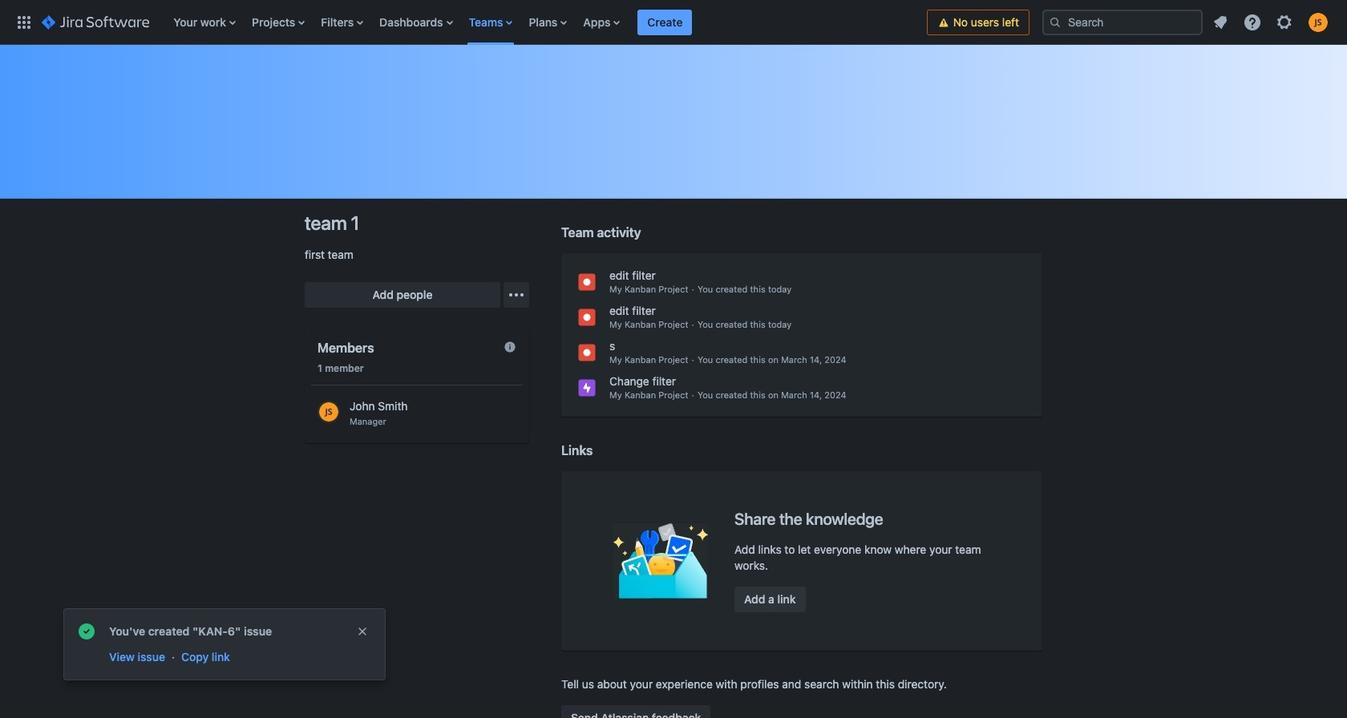 Task type: vqa. For each thing, say whether or not it's contained in the screenshot.
banner
yes



Task type: locate. For each thing, give the bounding box(es) containing it.
list item
[[638, 0, 693, 45]]

your profile and settings image
[[1309, 12, 1328, 32]]

success image
[[77, 622, 96, 642]]

jira software image
[[42, 12, 149, 32], [42, 12, 149, 32]]

alert
[[64, 610, 385, 680]]

notifications image
[[1211, 12, 1231, 32]]

1 horizontal spatial list
[[1206, 8, 1338, 36]]

banner
[[0, 0, 1348, 45]]

None search field
[[1043, 9, 1203, 35]]

Search field
[[1043, 9, 1203, 35]]

appswitcher icon image
[[14, 12, 34, 32]]

list
[[165, 0, 927, 45], [1206, 8, 1338, 36]]

settings image
[[1275, 12, 1295, 32]]



Task type: describe. For each thing, give the bounding box(es) containing it.
help image
[[1243, 12, 1263, 32]]

you must be invited or approved by a member to join this team. image
[[504, 341, 517, 354]]

0 horizontal spatial list
[[165, 0, 927, 45]]

search image
[[1049, 16, 1062, 28]]

dismiss image
[[356, 626, 369, 639]]

primary element
[[10, 0, 927, 45]]



